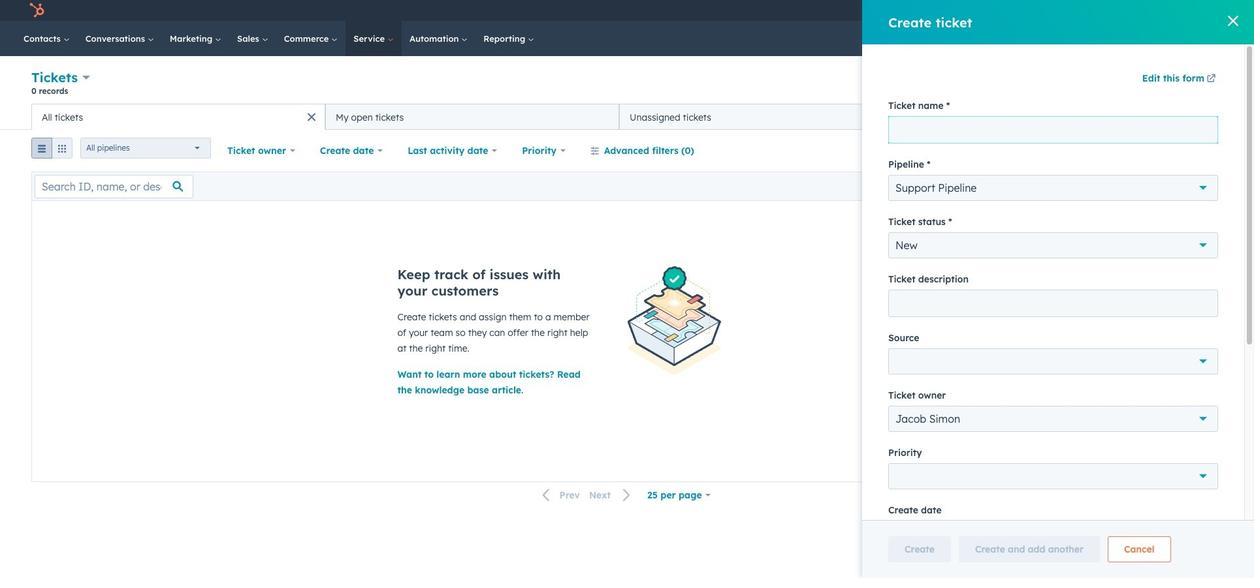 Task type: describe. For each thing, give the bounding box(es) containing it.
Search HubSpot search field
[[1061, 27, 1209, 50]]

pagination navigation
[[535, 487, 639, 505]]



Task type: locate. For each thing, give the bounding box(es) containing it.
group
[[31, 138, 73, 164]]

Search ID, name, or description search field
[[35, 175, 193, 198]]

menu
[[967, 0, 1239, 21]]

banner
[[31, 68, 1223, 104]]

jacob simon image
[[1161, 5, 1173, 16]]

marketplaces image
[[1062, 6, 1074, 18]]



Task type: vqa. For each thing, say whether or not it's contained in the screenshot.
Search ID, name, or description search field
yes



